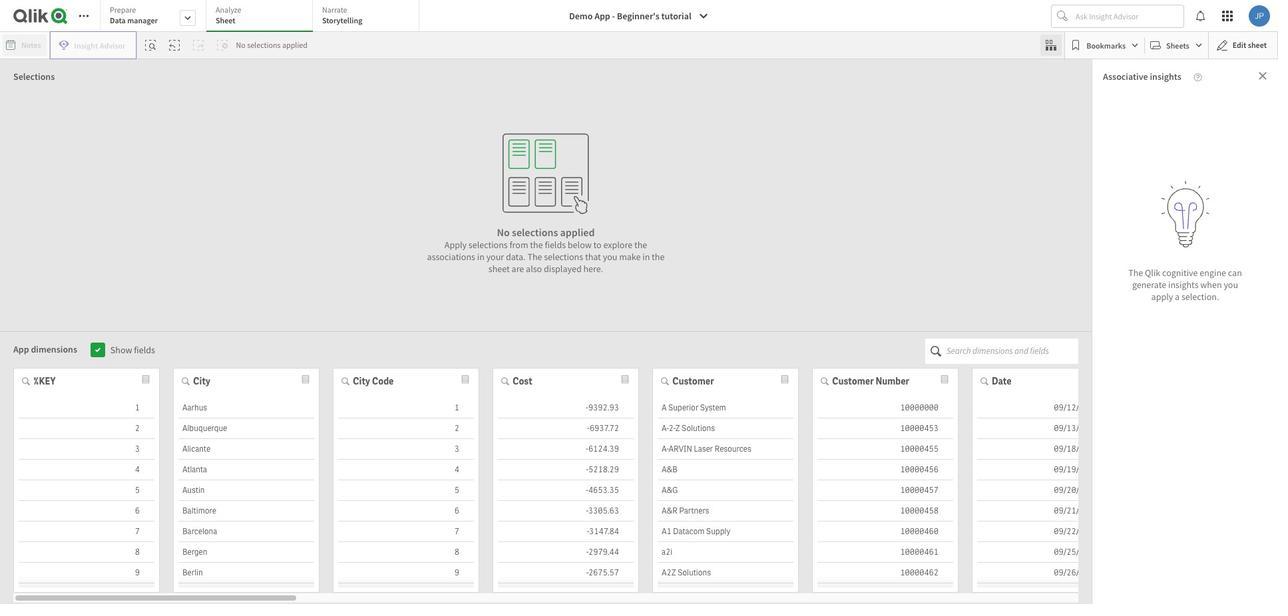 Task type: describe. For each thing, give the bounding box(es) containing it.
a1
[[662, 526, 672, 537]]

partners
[[679, 506, 709, 516]]

10000456
[[900, 464, 939, 475]]

barcelona option
[[178, 522, 314, 542]]

-9392.93 option
[[498, 398, 634, 418]]

- for -9392.93
[[586, 402, 588, 413]]

a1 datacom supply option
[[658, 522, 794, 542]]

09/21/2017
[[1054, 506, 1099, 516]]

narrate
[[322, 5, 347, 15]]

a2z
[[662, 568, 676, 578]]

10000460
[[900, 526, 939, 537]]

no selections applied application
[[0, 0, 1278, 605]]

app inside region
[[13, 343, 29, 355]]

-6124.39
[[586, 444, 619, 454]]

- for -2675.57
[[586, 568, 588, 578]]

smart search image
[[145, 40, 156, 51]]

associative insights
[[1103, 71, 1182, 83]]

show
[[110, 344, 132, 356]]

-5218.29
[[586, 464, 619, 475]]

- for -6124.39
[[586, 444, 588, 454]]

-3305.63
[[586, 506, 619, 516]]

show fields
[[110, 344, 155, 356]]

7 for %key
[[135, 526, 140, 537]]

a
[[1175, 291, 1180, 303]]

customer for customer number
[[832, 375, 874, 387]]

6124.39
[[588, 444, 619, 454]]

can
[[1228, 267, 1242, 279]]

a-arvin laser resources
[[662, 444, 751, 454]]

7 option for city code
[[338, 522, 474, 542]]

sheets
[[1167, 40, 1190, 50]]

8 option for city code
[[338, 542, 474, 563]]

selections
[[13, 71, 55, 83]]

customer number
[[832, 375, 910, 387]]

data
[[110, 15, 126, 25]]

city code
[[353, 375, 394, 387]]

laser
[[694, 444, 713, 454]]

a- for 2-
[[662, 423, 669, 434]]

step back image
[[169, 40, 180, 51]]

no for no selections applied apply selections from the fields below to explore the associations in your data. the selections that you make in the sheet are also displayed here.
[[497, 226, 510, 239]]

- for -6937.72
[[587, 423, 590, 434]]

2 horizontal spatial the
[[652, 251, 665, 263]]

0 horizontal spatial the
[[530, 239, 543, 251]]

selection region
[[0, 59, 1105, 565]]

applied for no selections applied
[[282, 40, 308, 50]]

demo
[[569, 10, 593, 22]]

10000462
[[900, 568, 939, 578]]

you inside no selections applied apply selections from the fields below to explore the associations in your data. the selections that you make in the sheet are also displayed here.
[[603, 251, 617, 263]]

option for cost
[[498, 584, 634, 604]]

generate
[[1132, 279, 1167, 291]]

albuquerque
[[182, 423, 227, 434]]

09/22/2017
[[1054, 526, 1099, 537]]

1 for city code
[[455, 402, 459, 413]]

alicante
[[182, 444, 210, 454]]

- for -4653.35
[[586, 485, 588, 496]]

tutorial
[[661, 10, 692, 22]]

a
[[662, 402, 667, 413]]

manager
[[127, 15, 158, 25]]

berlin option
[[178, 563, 314, 584]]

Search dimensions and fields text field
[[947, 339, 1079, 364]]

option for city code
[[338, 584, 474, 604]]

2675.57
[[588, 568, 619, 578]]

a&b
[[662, 464, 678, 475]]

7 for city code
[[455, 526, 459, 537]]

date
[[992, 375, 1012, 387]]

sheet inside button
[[1248, 40, 1267, 50]]

-5218.29 option
[[498, 460, 634, 480]]

10000456 option
[[818, 460, 953, 480]]

10000455 option
[[818, 439, 953, 460]]

9 for %key
[[135, 568, 140, 578]]

9 option for %key
[[19, 563, 154, 584]]

10000000 option
[[818, 398, 953, 418]]

2 option for city code
[[338, 418, 474, 439]]

narrate storytelling
[[322, 5, 362, 25]]

no selections applied
[[236, 40, 308, 50]]

personal button
[[5, 65, 99, 86]]

-2979.44 option
[[498, 542, 634, 563]]

1 for %key
[[135, 402, 140, 413]]

-2979.44
[[586, 547, 619, 558]]

solutions inside a2z solutions option
[[678, 568, 711, 578]]

09/25/2017
[[1054, 547, 1099, 558]]

3 option for city code
[[338, 439, 474, 460]]

you inside the qlik cognitive engine can generate insights when you apply a selection.
[[1224, 279, 1238, 291]]

james peterson image
[[1249, 5, 1270, 27]]

customer for customer
[[672, 375, 714, 387]]

a superior system
[[662, 402, 726, 413]]

apply
[[445, 239, 467, 251]]

-3305.63 option
[[498, 501, 634, 522]]

9 option for city code
[[338, 563, 474, 584]]

a2z solutions
[[662, 568, 711, 578]]

09/19/2017
[[1054, 464, 1099, 475]]

edit sheet button
[[1208, 31, 1278, 59]]

applied for no selections applied apply selections from the fields below to explore the associations in your data. the selections that you make in the sheet are also displayed here.
[[560, 226, 595, 239]]

edit
[[1233, 40, 1247, 50]]

-6937.72
[[587, 423, 619, 434]]

when
[[1201, 279, 1222, 291]]

a2i
[[662, 547, 673, 558]]

09/18/2017
[[1054, 444, 1099, 454]]

list box for %key
[[19, 398, 154, 605]]

resources
[[715, 444, 751, 454]]

displayed
[[544, 263, 582, 275]]

a- for arvin
[[662, 444, 669, 454]]

10000458 option
[[818, 501, 953, 522]]

supply
[[706, 526, 731, 537]]

5218.29
[[589, 464, 619, 475]]

the qlik cognitive engine can generate insights when you apply a selection.
[[1129, 267, 1242, 303]]

sheets button
[[1148, 35, 1206, 56]]

bookmarks button
[[1068, 35, 1142, 56]]

4 for city code
[[455, 464, 459, 475]]

a&g option
[[658, 480, 794, 501]]

7 option for %key
[[19, 522, 154, 542]]

-9392.93
[[586, 402, 619, 413]]

list box for city code
[[338, 398, 474, 605]]

qlik
[[1145, 267, 1161, 279]]

list box for city
[[178, 398, 314, 605]]

dimensions
[[31, 343, 77, 355]]

10000462 option
[[818, 563, 953, 584]]

a2i option
[[658, 542, 794, 563]]

storytelling
[[322, 15, 362, 25]]

6 option for %key
[[19, 501, 154, 522]]

data.
[[506, 251, 526, 263]]

list box for customer number
[[818, 398, 953, 605]]

- for -5218.29
[[586, 464, 589, 475]]

1 in from the left
[[477, 251, 485, 263]]

3 for city code
[[455, 444, 459, 454]]

from
[[510, 239, 528, 251]]

z
[[676, 423, 680, 434]]

- for -3305.63
[[586, 506, 588, 516]]

atlanta
[[182, 464, 207, 475]]

9392.93
[[588, 402, 619, 413]]

superior
[[668, 402, 699, 413]]

below
[[568, 239, 592, 251]]

6937.72
[[590, 423, 619, 434]]

prepare data manager
[[110, 5, 158, 25]]



Task type: locate. For each thing, give the bounding box(es) containing it.
1 horizontal spatial 1 option
[[338, 398, 474, 418]]

10000460 option
[[818, 522, 953, 542]]

also
[[526, 263, 542, 275]]

1 7 from the left
[[135, 526, 140, 537]]

list box containing -9392.93
[[498, 398, 634, 605]]

option
[[19, 584, 154, 604], [178, 584, 314, 604], [338, 584, 474, 604], [498, 584, 634, 604], [658, 584, 794, 604], [818, 584, 953, 604]]

the
[[528, 251, 542, 263], [1129, 267, 1143, 279]]

datacom
[[673, 526, 705, 537]]

2 9 option from the left
[[338, 563, 474, 584]]

1 customer from the left
[[672, 375, 714, 387]]

insights inside the qlik cognitive engine can generate insights when you apply a selection.
[[1168, 279, 1199, 291]]

0 vertical spatial the
[[528, 251, 542, 263]]

8 for %key
[[135, 547, 140, 558]]

6 option from the left
[[818, 584, 953, 604]]

1 horizontal spatial 5 option
[[338, 480, 474, 501]]

3 list box from the left
[[338, 398, 474, 605]]

2
[[135, 423, 140, 434], [455, 423, 459, 434]]

personal
[[32, 69, 67, 81]]

edit sheet
[[1233, 40, 1267, 50]]

applied inside no selections applied apply selections from the fields below to explore the associations in your data. the selections that you make in the sheet are also displayed here.
[[560, 226, 595, 239]]

solutions
[[682, 423, 715, 434], [678, 568, 711, 578]]

2 for city code
[[455, 423, 459, 434]]

1 vertical spatial you
[[1224, 279, 1238, 291]]

10000457 option
[[818, 480, 953, 501]]

2 6 option from the left
[[338, 501, 474, 522]]

2 3 option from the left
[[338, 439, 474, 460]]

4653.35
[[588, 485, 619, 496]]

10000457
[[900, 485, 939, 496]]

2 city from the left
[[353, 375, 370, 387]]

5 option
[[19, 480, 154, 501], [338, 480, 474, 501]]

sheet
[[216, 15, 235, 25]]

code
[[372, 375, 394, 387]]

3147.84
[[589, 526, 619, 537]]

a- left z
[[662, 423, 669, 434]]

6 option for city code
[[338, 501, 474, 522]]

you right that
[[603, 251, 617, 263]]

atlanta option
[[178, 460, 314, 480]]

1 horizontal spatial 3 option
[[338, 439, 474, 460]]

in right make
[[643, 251, 650, 263]]

3305.63
[[588, 506, 619, 516]]

1 horizontal spatial 8 option
[[338, 542, 474, 563]]

2 1 option from the left
[[338, 398, 474, 418]]

1 a- from the top
[[662, 423, 669, 434]]

7
[[135, 526, 140, 537], [455, 526, 459, 537]]

1 2 option from the left
[[19, 418, 154, 439]]

app left dimensions
[[13, 343, 29, 355]]

0 horizontal spatial in
[[477, 251, 485, 263]]

a&r
[[662, 506, 678, 516]]

the right make
[[652, 251, 665, 263]]

analyze sheet
[[216, 5, 241, 25]]

city
[[193, 375, 210, 387], [353, 375, 370, 387]]

1 horizontal spatial 2 option
[[338, 418, 474, 439]]

- down -4653.35
[[586, 506, 588, 516]]

1 horizontal spatial 7
[[455, 526, 459, 537]]

1 horizontal spatial 3
[[455, 444, 459, 454]]

1 option from the left
[[19, 584, 154, 604]]

- inside button
[[612, 10, 615, 22]]

0 horizontal spatial fields
[[134, 344, 155, 356]]

1 option
[[19, 398, 154, 418], [338, 398, 474, 418]]

1 4 option from the left
[[19, 460, 154, 480]]

0 vertical spatial app
[[595, 10, 610, 22]]

0 horizontal spatial city
[[193, 375, 210, 387]]

solutions right a2z
[[678, 568, 711, 578]]

to
[[594, 239, 602, 251]]

1 vertical spatial app
[[13, 343, 29, 355]]

fields inside app dimension region
[[134, 344, 155, 356]]

6 for %key
[[135, 506, 140, 516]]

the right from
[[530, 239, 543, 251]]

0 vertical spatial applied
[[282, 40, 308, 50]]

0 horizontal spatial 7 option
[[19, 522, 154, 542]]

2 4 option from the left
[[338, 460, 474, 480]]

6 for city code
[[455, 506, 459, 516]]

option for customer
[[658, 584, 794, 604]]

-4653.35 option
[[498, 480, 634, 501]]

8 for city code
[[455, 547, 459, 558]]

city for city
[[193, 375, 210, 387]]

1 option down code
[[338, 398, 474, 418]]

3 option for %key
[[19, 439, 154, 460]]

cognitive
[[1163, 267, 1198, 279]]

0 horizontal spatial 6
[[135, 506, 140, 516]]

0 horizontal spatial 2
[[135, 423, 140, 434]]

beginner's
[[617, 10, 660, 22]]

5 list box from the left
[[658, 398, 794, 605]]

9 for city code
[[455, 568, 459, 578]]

you
[[603, 251, 617, 263], [1224, 279, 1238, 291]]

- up "-6124.39"
[[587, 423, 590, 434]]

selection.
[[1182, 291, 1219, 303]]

09/20/2017
[[1054, 485, 1099, 496]]

- for -3147.84
[[587, 526, 589, 537]]

6 option
[[19, 501, 154, 522], [338, 501, 474, 522]]

7 option
[[19, 522, 154, 542], [338, 522, 474, 542]]

2 for %key
[[135, 423, 140, 434]]

1 vertical spatial applied
[[560, 226, 595, 239]]

2 option from the left
[[178, 584, 314, 604]]

8 option
[[19, 542, 154, 563], [338, 542, 474, 563]]

2 7 from the left
[[455, 526, 459, 537]]

-
[[612, 10, 615, 22], [586, 402, 588, 413], [587, 423, 590, 434], [586, 444, 588, 454], [586, 464, 589, 475], [586, 485, 588, 496], [586, 506, 588, 516], [587, 526, 589, 537], [586, 547, 589, 558], [586, 568, 588, 578]]

4 option for city code
[[338, 460, 474, 480]]

%key
[[33, 375, 56, 387]]

0 horizontal spatial sheet
[[489, 263, 510, 275]]

0 horizontal spatial app
[[13, 343, 29, 355]]

1 horizontal spatial 8
[[455, 547, 459, 558]]

customer left number
[[832, 375, 874, 387]]

1 8 option from the left
[[19, 542, 154, 563]]

1 horizontal spatial 1
[[455, 402, 459, 413]]

1 4 from the left
[[135, 464, 140, 475]]

1 option down %key
[[19, 398, 154, 418]]

- up -5218.29
[[586, 444, 588, 454]]

list box for cost
[[498, 398, 634, 605]]

1 vertical spatial solutions
[[678, 568, 711, 578]]

0 horizontal spatial 6 option
[[19, 501, 154, 522]]

austin option
[[178, 480, 314, 501]]

0 vertical spatial solutions
[[682, 423, 715, 434]]

0 horizontal spatial the
[[528, 251, 542, 263]]

solutions right z
[[682, 423, 715, 434]]

city for city code
[[353, 375, 370, 387]]

bergen option
[[178, 542, 314, 563]]

tab list
[[100, 0, 424, 33]]

4 option for %key
[[19, 460, 154, 480]]

1 horizontal spatial the
[[1129, 267, 1143, 279]]

2 2 option from the left
[[338, 418, 474, 439]]

2 7 option from the left
[[338, 522, 474, 542]]

1 horizontal spatial 9
[[455, 568, 459, 578]]

1 horizontal spatial no
[[497, 226, 510, 239]]

the left qlik
[[1129, 267, 1143, 279]]

10000453 option
[[818, 418, 953, 439]]

4 option
[[19, 460, 154, 480], [338, 460, 474, 480]]

1 horizontal spatial fields
[[545, 239, 566, 251]]

2 in from the left
[[643, 251, 650, 263]]

you right when
[[1224, 279, 1238, 291]]

2 6 from the left
[[455, 506, 459, 516]]

1 5 option from the left
[[19, 480, 154, 501]]

0 vertical spatial insights
[[1150, 71, 1182, 83]]

- down -2979.44
[[586, 568, 588, 578]]

-3147.84
[[587, 526, 619, 537]]

app inside button
[[595, 10, 610, 22]]

demo app - beginner's tutorial button
[[561, 5, 717, 27]]

0 horizontal spatial 9 option
[[19, 563, 154, 584]]

tab list containing prepare
[[100, 0, 424, 33]]

5 for city code
[[455, 485, 459, 496]]

0 horizontal spatial 9
[[135, 568, 140, 578]]

- down "-6124.39"
[[586, 464, 589, 475]]

0 horizontal spatial 7
[[135, 526, 140, 537]]

1 3 option from the left
[[19, 439, 154, 460]]

0 horizontal spatial 1
[[135, 402, 140, 413]]

the right data. at the left top
[[528, 251, 542, 263]]

make
[[619, 251, 641, 263]]

1 horizontal spatial app
[[595, 10, 610, 22]]

sheet right edit
[[1248, 40, 1267, 50]]

8 option for %key
[[19, 542, 154, 563]]

4 option from the left
[[498, 584, 634, 604]]

arvin
[[669, 444, 692, 454]]

2 option down code
[[338, 418, 474, 439]]

bookmarks
[[1087, 40, 1126, 50]]

2 3 from the left
[[455, 444, 459, 454]]

a&r partners option
[[658, 501, 794, 522]]

0 vertical spatial fields
[[545, 239, 566, 251]]

city up the aarhus
[[193, 375, 210, 387]]

1 horizontal spatial customer
[[832, 375, 874, 387]]

5 option for %key
[[19, 480, 154, 501]]

sheet
[[1248, 40, 1267, 50], [489, 263, 510, 275]]

a&b option
[[658, 460, 794, 480]]

1 city from the left
[[193, 375, 210, 387]]

- up -6937.72
[[586, 402, 588, 413]]

baltimore
[[182, 506, 216, 516]]

1 6 option from the left
[[19, 501, 154, 522]]

3 option
[[19, 439, 154, 460], [338, 439, 474, 460]]

5 option for city code
[[338, 480, 474, 501]]

the right explore
[[634, 239, 647, 251]]

1 3 from the left
[[135, 444, 140, 454]]

2 1 from the left
[[455, 402, 459, 413]]

1 horizontal spatial applied
[[560, 226, 595, 239]]

9 option
[[19, 563, 154, 584], [338, 563, 474, 584]]

1 7 option from the left
[[19, 522, 154, 542]]

0 horizontal spatial no
[[236, 40, 246, 50]]

2 option down %key
[[19, 418, 154, 439]]

- inside option
[[586, 506, 588, 516]]

engine
[[1200, 267, 1226, 279]]

1 option for %key
[[19, 398, 154, 418]]

3
[[135, 444, 140, 454], [455, 444, 459, 454]]

list box for customer
[[658, 398, 794, 605]]

fields right show
[[134, 344, 155, 356]]

app dimension region
[[0, 332, 1119, 605]]

1 vertical spatial no
[[497, 226, 510, 239]]

0 horizontal spatial 3
[[135, 444, 140, 454]]

1 horizontal spatial the
[[634, 239, 647, 251]]

2 8 option from the left
[[338, 542, 474, 563]]

1 9 from the left
[[135, 568, 140, 578]]

1 horizontal spatial 6 option
[[338, 501, 474, 522]]

1 list box from the left
[[19, 398, 154, 605]]

-2675.57 option
[[498, 563, 634, 584]]

apply
[[1152, 291, 1173, 303]]

cost
[[513, 375, 533, 387]]

no inside no selections applied apply selections from the fields below to explore the associations in your data. the selections that you make in the sheet are also displayed here.
[[497, 226, 510, 239]]

- for -2979.44
[[586, 547, 589, 558]]

1 option for city code
[[338, 398, 474, 418]]

0 horizontal spatial 3 option
[[19, 439, 154, 460]]

1 horizontal spatial city
[[353, 375, 370, 387]]

-6937.72 option
[[498, 418, 634, 439]]

associative
[[1103, 71, 1148, 83]]

city left code
[[353, 375, 370, 387]]

baltimore option
[[178, 501, 314, 522]]

a-
[[662, 423, 669, 434], [662, 444, 669, 454]]

2979.44
[[589, 547, 619, 558]]

fields inside no selections applied apply selections from the fields below to explore the associations in your data. the selections that you make in the sheet are also displayed here.
[[545, 239, 566, 251]]

1 horizontal spatial in
[[643, 251, 650, 263]]

5 for %key
[[135, 485, 140, 496]]

sheet left are
[[489, 263, 510, 275]]

Ask Insight Advisor text field
[[1073, 5, 1184, 27]]

10000453
[[900, 423, 939, 434]]

1 horizontal spatial you
[[1224, 279, 1238, 291]]

4 list box from the left
[[498, 398, 634, 605]]

fields left below
[[545, 239, 566, 251]]

9
[[135, 568, 140, 578], [455, 568, 459, 578]]

2 list box from the left
[[178, 398, 314, 605]]

0 horizontal spatial you
[[603, 251, 617, 263]]

1 vertical spatial sheet
[[489, 263, 510, 275]]

0 horizontal spatial 5
[[135, 485, 140, 496]]

a&r partners
[[662, 506, 709, 516]]

3 for %key
[[135, 444, 140, 454]]

1 vertical spatial insights
[[1168, 279, 1199, 291]]

app dimensions
[[13, 343, 77, 355]]

2 4 from the left
[[455, 464, 459, 475]]

-6124.39 option
[[498, 439, 634, 460]]

0 horizontal spatial 5 option
[[19, 480, 154, 501]]

a&g
[[662, 485, 678, 496]]

list box containing 10000000
[[818, 398, 953, 605]]

associations
[[427, 251, 475, 263]]

list box
[[19, 398, 154, 605], [178, 398, 314, 605], [338, 398, 474, 605], [498, 398, 634, 605], [658, 398, 794, 605], [818, 398, 953, 605], [977, 398, 1113, 605]]

1 horizontal spatial sheet
[[1248, 40, 1267, 50]]

1 9 option from the left
[[19, 563, 154, 584]]

1 horizontal spatial 4 option
[[338, 460, 474, 480]]

3 option from the left
[[338, 584, 474, 604]]

4
[[135, 464, 140, 475], [455, 464, 459, 475]]

1 horizontal spatial 9 option
[[338, 563, 474, 584]]

1 horizontal spatial 5
[[455, 485, 459, 496]]

0 horizontal spatial customer
[[672, 375, 714, 387]]

0 horizontal spatial 1 option
[[19, 398, 154, 418]]

applied
[[282, 40, 308, 50], [560, 226, 595, 239]]

analyze
[[216, 5, 241, 15]]

- left the beginner's
[[612, 10, 615, 22]]

- down the -3305.63
[[587, 526, 589, 537]]

1 1 option from the left
[[19, 398, 154, 418]]

1 2 from the left
[[135, 423, 140, 434]]

1 5 from the left
[[135, 485, 140, 496]]

list box containing a superior system
[[658, 398, 794, 605]]

sheet inside no selections applied apply selections from the fields below to explore the associations in your data. the selections that you make in the sheet are also displayed here.
[[489, 263, 510, 275]]

tab list inside no selections applied application
[[100, 0, 424, 33]]

0 horizontal spatial 8
[[135, 547, 140, 558]]

prepare
[[110, 5, 136, 15]]

the
[[530, 239, 543, 251], [634, 239, 647, 251], [652, 251, 665, 263]]

10000000
[[900, 402, 939, 413]]

a- up a&b
[[662, 444, 669, 454]]

1 horizontal spatial 6
[[455, 506, 459, 516]]

the inside no selections applied apply selections from the fields below to explore the associations in your data. the selections that you make in the sheet are also displayed here.
[[528, 251, 542, 263]]

1 horizontal spatial 2
[[455, 423, 459, 434]]

2 5 option from the left
[[338, 480, 474, 501]]

app right the 'demo'
[[595, 10, 610, 22]]

1
[[135, 402, 140, 413], [455, 402, 459, 413]]

fields
[[545, 239, 566, 251], [134, 344, 155, 356]]

0 horizontal spatial 4
[[135, 464, 140, 475]]

2 9 from the left
[[455, 568, 459, 578]]

-3147.84 option
[[498, 522, 634, 542]]

2 5 from the left
[[455, 485, 459, 496]]

- down -5218.29
[[586, 485, 588, 496]]

6
[[135, 506, 140, 516], [455, 506, 459, 516]]

0 vertical spatial sheet
[[1248, 40, 1267, 50]]

option for %key
[[19, 584, 154, 604]]

no up your
[[497, 226, 510, 239]]

your
[[486, 251, 504, 263]]

list box containing aarhus
[[178, 398, 314, 605]]

a2z solutions option
[[658, 563, 794, 584]]

0 vertical spatial you
[[603, 251, 617, 263]]

berlin
[[182, 568, 203, 578]]

customer up a superior system
[[672, 375, 714, 387]]

6 list box from the left
[[818, 398, 953, 605]]

0 vertical spatial a-
[[662, 423, 669, 434]]

1 vertical spatial the
[[1129, 267, 1143, 279]]

7 list box from the left
[[977, 398, 1113, 605]]

8
[[135, 547, 140, 558], [455, 547, 459, 558]]

0 horizontal spatial 8 option
[[19, 542, 154, 563]]

option for customer number
[[818, 584, 953, 604]]

explore
[[604, 239, 633, 251]]

no for no selections applied
[[236, 40, 246, 50]]

2 2 from the left
[[455, 423, 459, 434]]

2 option
[[19, 418, 154, 439], [338, 418, 474, 439]]

1 horizontal spatial 4
[[455, 464, 459, 475]]

in left your
[[477, 251, 485, 263]]

customer
[[672, 375, 714, 387], [832, 375, 874, 387]]

1 horizontal spatial 7 option
[[338, 522, 474, 542]]

that
[[585, 251, 601, 263]]

0 vertical spatial no
[[236, 40, 246, 50]]

0 horizontal spatial 4 option
[[19, 460, 154, 480]]

2 a- from the top
[[662, 444, 669, 454]]

list box containing 09/12/2017
[[977, 398, 1113, 605]]

09/26/2017
[[1054, 568, 1099, 578]]

option for city
[[178, 584, 314, 604]]

number
[[876, 375, 910, 387]]

2 option for %key
[[19, 418, 154, 439]]

selections
[[247, 40, 281, 50], [512, 226, 558, 239], [469, 239, 508, 251], [544, 251, 583, 263]]

1 vertical spatial a-
[[662, 444, 669, 454]]

2 8 from the left
[[455, 547, 459, 558]]

1 8 from the left
[[135, 547, 140, 558]]

0 horizontal spatial 2 option
[[19, 418, 154, 439]]

no down analyze sheet
[[236, 40, 246, 50]]

bergen
[[182, 547, 207, 558]]

here.
[[584, 263, 603, 275]]

2 customer from the left
[[832, 375, 874, 387]]

0 horizontal spatial applied
[[282, 40, 308, 50]]

aarhus
[[182, 402, 207, 413]]

close selections tool image
[[1046, 40, 1057, 51]]

1 6 from the left
[[135, 506, 140, 516]]

4 for %key
[[135, 464, 140, 475]]

a-2-z solutions
[[662, 423, 715, 434]]

5 option from the left
[[658, 584, 794, 604]]

10000461
[[900, 547, 939, 558]]

1 1 from the left
[[135, 402, 140, 413]]

10000461 option
[[818, 542, 953, 563]]

the inside the qlik cognitive engine can generate insights when you apply a selection.
[[1129, 267, 1143, 279]]

1 vertical spatial fields
[[134, 344, 155, 356]]

- up -2675.57
[[586, 547, 589, 558]]

10000458
[[900, 506, 939, 516]]



Task type: vqa. For each thing, say whether or not it's contained in the screenshot.
2021, within Understanding Main Menu Icons Published: Sep 28, 2021, 2:36 PM
no



